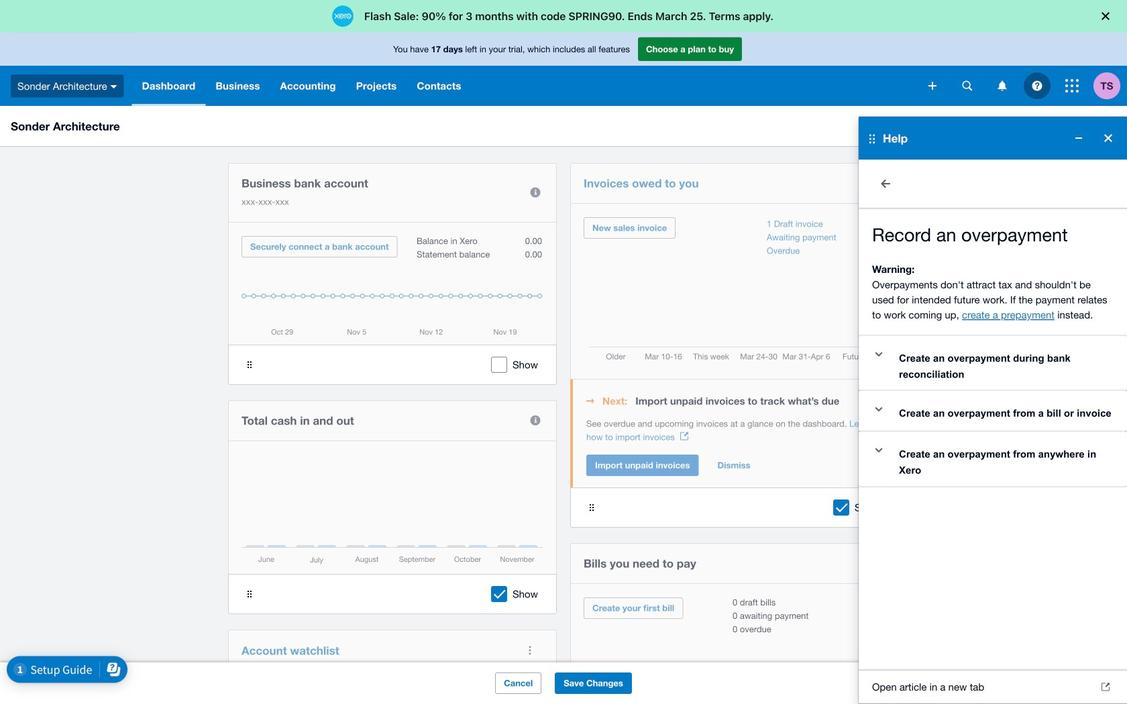 Task type: locate. For each thing, give the bounding box(es) containing it.
group
[[859, 117, 1128, 705]]

2 horizontal spatial svg image
[[1066, 79, 1080, 93]]

0 vertical spatial toggle image
[[866, 341, 893, 368]]

toggle image up toggle icon
[[866, 341, 893, 368]]

svg image
[[963, 81, 973, 91], [929, 82, 937, 90], [111, 85, 117, 88]]

2 horizontal spatial svg image
[[963, 81, 973, 91]]

1 horizontal spatial svg image
[[929, 82, 937, 90]]

close help menu image
[[1096, 125, 1123, 152]]

collapse help menu image
[[1066, 125, 1093, 152]]

1 horizontal spatial svg image
[[1033, 81, 1043, 91]]

dialog
[[0, 0, 1128, 32]]

1 toggle image from the top
[[866, 341, 893, 368]]

banner
[[0, 32, 1128, 705]]

2 toggle image from the top
[[866, 437, 893, 464]]

opens in a new tab image
[[681, 433, 689, 441]]

toggle image
[[866, 341, 893, 368], [866, 437, 893, 464]]

toggle image down toggle icon
[[866, 437, 893, 464]]

1 vertical spatial toggle image
[[866, 437, 893, 464]]

svg image
[[1066, 79, 1080, 93], [999, 81, 1007, 91], [1033, 81, 1043, 91]]



Task type: vqa. For each thing, say whether or not it's contained in the screenshot.
middle Toggle icon
yes



Task type: describe. For each thing, give the bounding box(es) containing it.
0 horizontal spatial svg image
[[111, 85, 117, 88]]

close article image
[[873, 171, 900, 197]]

panel body document
[[587, 418, 886, 444]]

toggle image
[[866, 396, 893, 423]]

0 horizontal spatial svg image
[[999, 81, 1007, 91]]

help menu search results element
[[859, 160, 1128, 705]]



